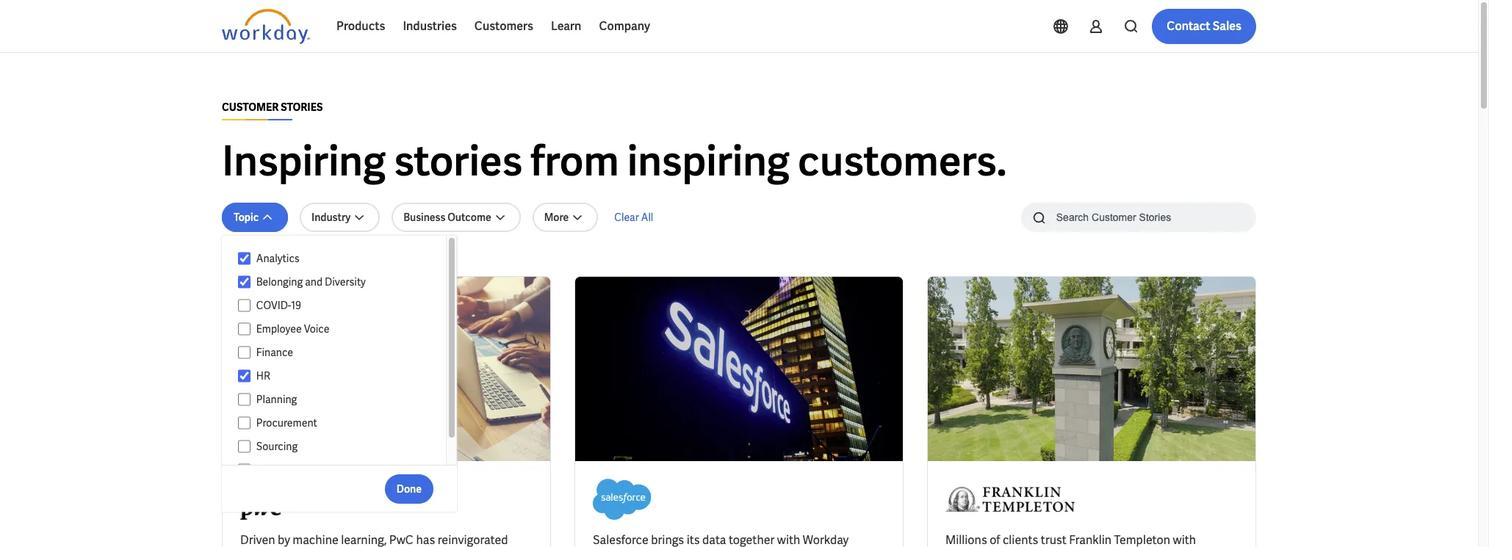 Task type: describe. For each thing, give the bounding box(es) containing it.
Search Customer Stories text field
[[1048, 204, 1228, 230]]

finance
[[256, 346, 293, 359]]

done
[[397, 482, 422, 496]]

contact
[[1167, 18, 1211, 34]]

inspiring stories from inspiring customers.
[[222, 134, 1007, 188]]

products button
[[328, 9, 394, 44]]

technology link
[[250, 461, 432, 479]]

clear
[[614, 211, 639, 224]]

voice
[[304, 323, 330, 336]]

salesforce.com image
[[593, 479, 652, 520]]

finance link
[[250, 344, 432, 361]]

customer
[[222, 101, 279, 114]]

business
[[404, 211, 446, 224]]

planning link
[[250, 391, 432, 409]]

more button
[[532, 203, 598, 232]]

covid-
[[256, 299, 291, 312]]

sales
[[1213, 18, 1242, 34]]

business outcome
[[404, 211, 491, 224]]

industries
[[403, 18, 457, 34]]

customers button
[[466, 9, 542, 44]]

industry
[[312, 211, 351, 224]]

customer stories
[[222, 101, 323, 114]]

contact sales
[[1167, 18, 1242, 34]]

industries button
[[394, 9, 466, 44]]

franklin templeton companies, llc image
[[946, 479, 1075, 520]]

belonging and diversity
[[256, 276, 366, 289]]

410
[[222, 252, 237, 265]]

customers
[[475, 18, 533, 34]]

stories
[[281, 101, 323, 114]]

company button
[[590, 9, 659, 44]]

belonging
[[256, 276, 303, 289]]

employee voice
[[256, 323, 330, 336]]

results
[[240, 252, 274, 265]]

employee
[[256, 323, 302, 336]]

go to the homepage image
[[222, 9, 310, 44]]

and
[[305, 276, 323, 289]]

from
[[531, 134, 619, 188]]

business outcome button
[[392, 203, 521, 232]]



Task type: vqa. For each thing, say whether or not it's contained in the screenshot.
Watch Video
no



Task type: locate. For each thing, give the bounding box(es) containing it.
pricewaterhousecoopers global licensing services corporation (pwc) image
[[240, 479, 294, 520]]

contact sales link
[[1152, 9, 1256, 44]]

learn
[[551, 18, 582, 34]]

outcome
[[448, 211, 491, 224]]

inspiring
[[222, 134, 386, 188]]

more
[[544, 211, 569, 224]]

sourcing link
[[250, 438, 432, 456]]

analytics
[[256, 252, 300, 265]]

topic
[[234, 211, 259, 224]]

topic button
[[222, 203, 288, 232]]

customers.
[[798, 134, 1007, 188]]

19
[[291, 299, 301, 312]]

covid-19 link
[[250, 297, 432, 314]]

hr link
[[250, 367, 432, 385]]

belonging and diversity link
[[250, 273, 432, 291]]

analytics link
[[250, 250, 432, 267]]

410 results
[[222, 252, 274, 265]]

None checkbox
[[238, 252, 250, 265], [238, 276, 250, 289], [238, 323, 250, 336], [238, 393, 250, 406], [238, 417, 250, 430], [238, 252, 250, 265], [238, 276, 250, 289], [238, 323, 250, 336], [238, 393, 250, 406], [238, 417, 250, 430]]

stories
[[394, 134, 523, 188]]

diversity
[[325, 276, 366, 289]]

hr
[[256, 370, 270, 383]]

planning
[[256, 393, 297, 406]]

technology
[[256, 464, 309, 477]]

procurement link
[[250, 414, 432, 432]]

employee voice link
[[250, 320, 432, 338]]

industry button
[[300, 203, 380, 232]]

company
[[599, 18, 650, 34]]

all
[[641, 211, 653, 224]]

procurement
[[256, 417, 317, 430]]

products
[[337, 18, 385, 34]]

clear all button
[[610, 203, 658, 232]]

done button
[[385, 474, 433, 504]]

inspiring
[[627, 134, 790, 188]]

sourcing
[[256, 440, 298, 453]]

clear all
[[614, 211, 653, 224]]

None checkbox
[[238, 299, 250, 312], [238, 346, 250, 359], [238, 370, 250, 383], [238, 440, 250, 453], [238, 464, 250, 477], [238, 299, 250, 312], [238, 346, 250, 359], [238, 370, 250, 383], [238, 440, 250, 453], [238, 464, 250, 477]]

learn button
[[542, 9, 590, 44]]

covid-19
[[256, 299, 301, 312]]



